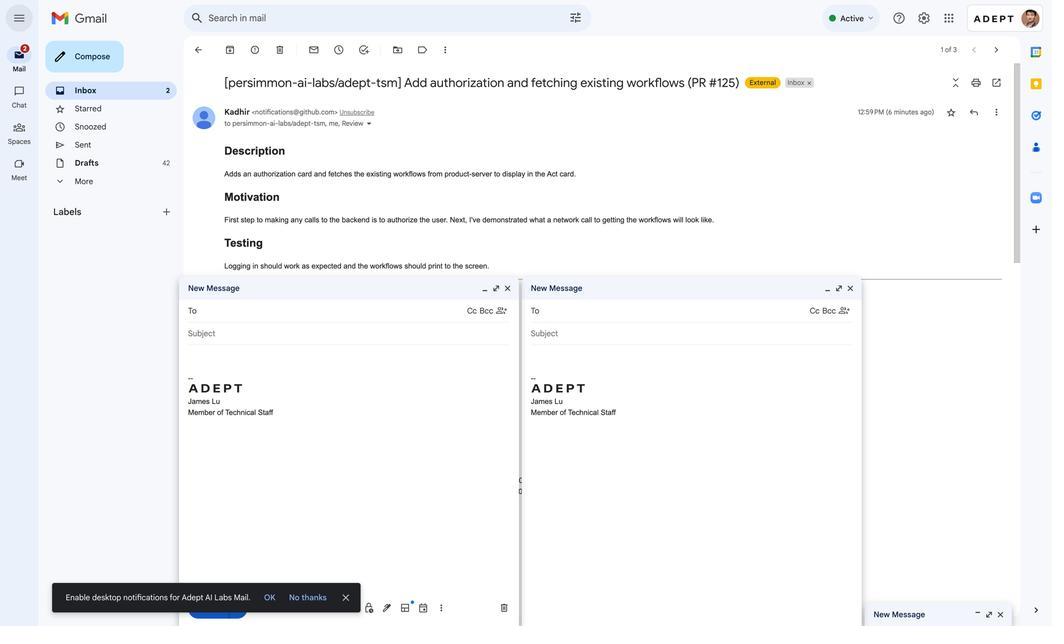 Task type: describe. For each thing, give the bounding box(es) containing it.
minutes
[[894, 108, 919, 116]]

the left act
[[535, 170, 545, 178]]

insert signature image
[[381, 602, 393, 614]]

you can view, comment on, or merge this pull request online at:
[[224, 291, 448, 300]]

2 horizontal spatial new
[[874, 610, 890, 620]]

a
[[547, 216, 551, 224]]

message body text field for 1st "search field" list box
[[188, 351, 510, 587]]

will
[[673, 216, 684, 224]]

.yarn/cache/@swc-
[[263, 576, 326, 584]]

like.
[[701, 216, 714, 224]]

1 horizontal spatial existing
[[581, 75, 624, 91]]

1 vertical spatial (0)
[[516, 487, 525, 496]]

of for leftmost new message dialog
[[217, 408, 223, 417]]

contacts tab
[[1021, 131, 1052, 163]]

logging in should work as expected and the workflows should print to the screen.
[[224, 262, 489, 270]]

authorization inside 'list'
[[253, 170, 296, 178]]

bcc link for cc link related to first "search field" list box from the right
[[823, 304, 836, 318]]

1 vertical spatial gnu-
[[385, 587, 400, 595]]

>
[[334, 108, 338, 116]]

close image for cc link related to first "search field" list box from the right "pop out" image
[[846, 284, 855, 293]]

screen.
[[465, 262, 489, 270]]

1 vertical spatial x64-
[[362, 598, 376, 606]]

bcc for cc link corresponding to 1st "search field" list box
[[480, 306, 493, 316]]

labs
[[214, 593, 232, 603]]

what
[[530, 216, 545, 224]]

labs/adept- inside 'list'
[[278, 119, 314, 128]]

new for 1st "search field" list box
[[188, 283, 204, 293]]

inbox for inbox button
[[788, 78, 805, 87]]

to down kadhir
[[224, 119, 231, 128]]

cc for cc link related to first "search field" list box from the right
[[810, 306, 820, 316]]

snoozed link
[[75, 122, 106, 132]]

next,
[[450, 216, 467, 224]]

calendar image
[[1025, 41, 1048, 63]]

online
[[415, 291, 436, 300]]

keep tab
[[1021, 68, 1052, 100]]

starred link
[[75, 104, 102, 114]]

james for first "search field" list box from the right
[[531, 397, 553, 406]]

making
[[265, 216, 289, 224]]

new message region for "pop out" image for cc link corresponding to 1st "search field" list box
[[179, 300, 519, 626]]

network
[[553, 216, 579, 224]]

mail heading
[[13, 65, 26, 73]]

close image for the right "pop out" image
[[996, 610, 1005, 619]]

mark as unread image
[[308, 44, 320, 56]]

2 vertical spatial linux-
[[344, 598, 362, 606]]

unsubscribe
[[340, 109, 375, 116]]

comment
[[274, 291, 307, 300]]

a .yarn/cache/@swc-core-linux- x64-gnu-npm-1.3.86-3947be705b- .yarn/cache/lightningcss- linux-arm64-gnu-npm-1.21.7- .yarn/cache/lightningcss- linux-x64-gnu-npm-1.21.7- 95f3ebf55e-8.zip d applications/product-client/ product-client-extension/ assets/reshaped.css (206)
[[256, 576, 517, 617]]

no
[[289, 593, 300, 603]]

Search in mail text field
[[209, 12, 537, 24]]

enable desktop notifications for adept ai labs mail.
[[66, 593, 251, 603]]

pop out image for cc link corresponding to 1st "search field" list box
[[492, 284, 501, 293]]

2 should from the left
[[405, 262, 426, 270]]

arm64-
[[362, 587, 385, 595]]

4 - from the left
[[533, 374, 536, 383]]

delete image
[[274, 44, 286, 56]]

minimize image for cc link related to first "search field" list box from the right "pop out" image
[[823, 284, 832, 293]]

[persimmon-
[[224, 75, 298, 91]]

0 vertical spatial linux-
[[342, 576, 360, 584]]

to for 1st "search field" list box
[[188, 306, 197, 316]]

minimize image
[[974, 610, 983, 619]]

spaces heading
[[8, 137, 31, 146]]

calls
[[305, 216, 319, 224]]

insert files using drive image
[[327, 602, 338, 614]]

logging
[[224, 262, 251, 270]]

the left user.
[[420, 216, 430, 224]]

from
[[428, 170, 443, 178]]

new for first "search field" list box from the right
[[531, 283, 547, 293]]

i've
[[469, 216, 481, 224]]

12:59 pm
[[858, 108, 884, 116]]

hide side panel image
[[1031, 605, 1042, 616]]

bcc link for cc link corresponding to 1st "search field" list box
[[480, 304, 493, 318]]

desktop
[[92, 593, 121, 603]]

to right is at top left
[[379, 216, 385, 224]]

#125)
[[709, 75, 740, 91]]

back to inbox image
[[193, 44, 204, 56]]

1 .yarn/cache/lightningcss- from the top
[[263, 587, 344, 595]]

list item containing description
[[184, 95, 1002, 626]]

cc link for first "search field" list box from the right
[[810, 304, 820, 318]]

for
[[170, 593, 180, 603]]

chat
[[12, 101, 27, 110]]

subject field for 1st "search field" list box
[[188, 328, 510, 339]]

fetches
[[328, 170, 352, 178]]

more image
[[440, 44, 451, 56]]

applications/product-
[[263, 609, 331, 617]]

0 vertical spatial (0)
[[517, 476, 526, 485]]

cc link for 1st "search field" list box
[[467, 304, 477, 318]]

ago)
[[920, 108, 934, 116]]

or
[[322, 291, 330, 300]]

0 vertical spatial 2
[[23, 45, 27, 52]]

1 of 3
[[941, 46, 957, 54]]

toggle confidential mode image
[[363, 602, 375, 614]]

send button
[[188, 598, 229, 619]]

core-
[[326, 576, 342, 584]]

advanced search options image
[[564, 6, 587, 29]]

mail.
[[234, 593, 251, 603]]

send
[[199, 603, 218, 613]]

more button
[[45, 172, 177, 190]]

get add-ons tab
[[1021, 214, 1052, 245]]

no thanks
[[289, 593, 327, 603]]

print
[[428, 262, 443, 270]]

member for first "search field" list box from the right
[[531, 408, 558, 417]]

add to tasks image
[[358, 44, 369, 56]]

support image
[[893, 11, 906, 25]]

starred
[[75, 104, 102, 114]]

kadhir cell
[[224, 107, 338, 117]]

(pr
[[688, 75, 706, 91]]

kadhir < notifications@github.com > unsubscribe
[[224, 107, 375, 117]]

meet heading
[[11, 174, 27, 182]]

discard draft ‪(⌘⇧d)‬ image
[[499, 602, 510, 614]]

report spam image
[[249, 44, 261, 56]]

an
[[243, 170, 251, 178]]

workflows left will
[[639, 216, 671, 224]]

adept
[[182, 593, 203, 603]]

description
[[224, 145, 285, 157]]

extension/
[[397, 609, 430, 617]]

notifications
[[123, 593, 168, 603]]

spaces
[[8, 137, 31, 146]]

get add-ons image
[[1025, 218, 1048, 241]]

enable
[[66, 593, 90, 603]]

0 vertical spatial gnu-
[[374, 576, 389, 584]]

move to image
[[392, 44, 403, 56]]

95f3ebf55e-
[[430, 598, 470, 606]]

set up a time to meet image
[[418, 602, 429, 614]]

1 horizontal spatial new message dialog
[[522, 277, 862, 626]]

(
[[272, 415, 275, 423]]

8.zip
[[470, 598, 485, 606]]

me
[[329, 119, 338, 128]]

message body text field for first "search field" list box from the right
[[531, 351, 853, 587]]

technical for 1st "search field" list box
[[225, 408, 256, 417]]

sent link
[[75, 140, 91, 150]]

workflows left "(pr"
[[627, 75, 685, 91]]

adds
[[224, 170, 241, 178]]

1 search field list box from the left
[[199, 301, 467, 321]]

2 link
[[7, 43, 32, 63]]

to right the server
[[494, 170, 500, 178]]

2 horizontal spatial pop out image
[[985, 610, 994, 619]]

1
[[941, 46, 944, 54]]

insert link ‪(⌘k)‬ image
[[291, 602, 302, 614]]

1 vertical spatial linux-
[[344, 587, 362, 595]]

search in mail image
[[187, 8, 207, 28]]

workflows up pull at the top left of page
[[370, 262, 403, 270]]

message for first "search field" list box from the right
[[549, 283, 583, 293]]

card.
[[560, 170, 576, 178]]

file
[[224, 415, 237, 423]]

0 horizontal spatial new message dialog
[[179, 277, 519, 626]]

of for middle new message dialog
[[560, 408, 566, 417]]

attach files image
[[273, 602, 284, 614]]

authorize
[[387, 216, 418, 224]]

getting
[[603, 216, 625, 224]]

3
[[953, 46, 957, 54]]

this
[[356, 291, 369, 300]]

is
[[372, 216, 377, 224]]

mail
[[13, 65, 26, 73]]

settings image
[[917, 11, 931, 25]]

zoom for google workspace™️ image
[[1025, 186, 1048, 209]]

more
[[75, 176, 93, 186]]

the left screen.
[[453, 262, 463, 270]]

call
[[581, 216, 592, 224]]

changes
[[239, 415, 270, 423]]

snoozed
[[75, 122, 106, 132]]

ok link
[[260, 588, 280, 608]]

cc bcc for bcc link associated with cc link related to first "search field" list box from the right
[[810, 306, 836, 316]]

at:
[[439, 291, 448, 300]]

and for expected
[[344, 262, 356, 270]]

compose button
[[45, 41, 124, 73]]

0 vertical spatial in
[[527, 170, 533, 178]]

1 vertical spatial 2
[[166, 86, 170, 95]]



Task type: vqa. For each thing, say whether or not it's contained in the screenshot.
Meet heading
yes



Task type: locate. For each thing, give the bounding box(es) containing it.
2 lu from the left
[[555, 397, 563, 406]]

the right the fetches at the top of page
[[354, 170, 364, 178]]

cc
[[467, 306, 477, 316], [810, 306, 820, 316]]

1 vertical spatial existing
[[367, 170, 392, 178]]

staff for first "search field" list box from the right
[[601, 408, 616, 417]]

testing
[[224, 237, 263, 249]]

0 vertical spatial npm-
[[389, 576, 406, 584]]

ai- down kadhir cell
[[270, 119, 278, 128]]

bcc for cc link related to first "search field" list box from the right
[[823, 306, 836, 316]]

0 vertical spatial 1.21.7-
[[416, 587, 439, 595]]

close image for "pop out" image for cc link corresponding to 1st "search field" list box
[[503, 284, 512, 293]]

can
[[240, 291, 253, 300]]

minimize image for "pop out" image for cc link corresponding to 1st "search field" list box
[[481, 284, 490, 293]]

merge
[[332, 291, 354, 300]]

0 horizontal spatial search field list box
[[199, 301, 467, 321]]

as
[[302, 262, 310, 270]]

1 vertical spatial ai-
[[270, 119, 278, 128]]

(0) (0)
[[514, 476, 526, 496]]

on,
[[309, 291, 320, 300]]

1 to link from the left
[[188, 306, 197, 316]]

npm- up client-
[[391, 598, 407, 606]]

-
[[188, 374, 191, 383], [191, 374, 193, 383], [531, 374, 533, 383], [533, 374, 536, 383]]

1 new message region from the left
[[179, 300, 519, 626]]

the up this
[[358, 262, 368, 270]]

existing
[[581, 75, 624, 91], [367, 170, 392, 178]]

2
[[23, 45, 27, 52], [166, 86, 170, 95]]

1 lu from the left
[[212, 397, 220, 406]]

2 staff from the left
[[601, 408, 616, 417]]

1 vertical spatial and
[[314, 170, 326, 178]]

2 cc link from the left
[[810, 304, 820, 318]]

1 should from the left
[[260, 262, 282, 270]]

1 horizontal spatial new message
[[531, 283, 583, 293]]

and
[[507, 75, 528, 91], [314, 170, 326, 178], [344, 262, 356, 270]]

list item
[[184, 95, 1002, 626]]

older image
[[991, 44, 1002, 56]]

inbox for inbox link
[[75, 86, 96, 95]]

1 horizontal spatial member
[[531, 408, 558, 417]]

act
[[547, 170, 558, 178]]

drafts
[[75, 158, 99, 168]]

to
[[188, 306, 197, 316], [531, 306, 540, 316]]

0 horizontal spatial lu
[[212, 397, 220, 406]]

1.21.7- up 'extension/'
[[407, 598, 430, 606]]

2 james lu member of technical staff from the left
[[531, 397, 616, 417]]

authorization right an
[[253, 170, 296, 178]]

2 -- from the left
[[531, 374, 536, 383]]

authorization down more icon
[[430, 75, 504, 91]]

0 horizontal spatial product-
[[350, 609, 377, 617]]

the right getting at the right top
[[627, 216, 637, 224]]

display
[[502, 170, 525, 178]]

2 vertical spatial npm-
[[391, 598, 407, 606]]

to link for first "search field" list box from the right
[[531, 306, 540, 316]]

search field list box
[[199, 301, 467, 321], [542, 301, 810, 321]]

existing right the fetches at the top of page
[[367, 170, 392, 178]]

2 horizontal spatial of
[[945, 46, 952, 54]]

to right call
[[594, 216, 601, 224]]

1.21.7-
[[416, 587, 439, 595], [407, 598, 430, 606]]

1 message body text field from the left
[[188, 351, 510, 587]]

send group
[[188, 597, 510, 619]]

lu for first "search field" list box from the right
[[555, 397, 563, 406]]

0 horizontal spatial new
[[188, 283, 204, 293]]

new message for first "search field" list box from the right
[[531, 283, 583, 293]]

2 - from the left
[[191, 374, 193, 383]]

1 horizontal spatial ,
[[338, 119, 340, 128]]

1 horizontal spatial cc
[[810, 306, 820, 316]]

0 horizontal spatial 2
[[23, 45, 27, 52]]

(206)
[[500, 609, 517, 617]]

ai- up kadhir < notifications@github.com > unsubscribe
[[298, 75, 312, 91]]

zoom for google workspace™️ tab
[[1021, 182, 1052, 214]]

to link for 1st "search field" list box
[[188, 306, 197, 316]]

client-
[[377, 609, 397, 617]]

2 cc bcc from the left
[[810, 306, 836, 316]]

1 vertical spatial npm-
[[400, 587, 417, 595]]

drafts link
[[75, 158, 99, 168]]

1 horizontal spatial authorization
[[430, 75, 504, 91]]

a
[[256, 576, 261, 584]]

james lu member of technical staff for message body text box associated with first "search field" list box from the right
[[531, 397, 616, 417]]

-- for message body text box associated with first "search field" list box from the right
[[531, 374, 536, 383]]

motivation
[[224, 191, 280, 203]]

workflows left from
[[394, 170, 426, 178]]

0 vertical spatial .yarn/cache/lightningcss-
[[263, 587, 344, 595]]

staff for 1st "search field" list box
[[258, 408, 273, 417]]

0 vertical spatial x64-
[[360, 576, 374, 584]]

look
[[686, 216, 699, 224]]

0 horizontal spatial message
[[206, 283, 240, 293]]

persimmon-
[[232, 119, 270, 128]]

12:59 pm (6 minutes ago)
[[858, 108, 934, 116]]

1 cc link from the left
[[467, 304, 477, 318]]

should left work
[[260, 262, 282, 270]]

new message dialog
[[179, 277, 519, 626], [522, 277, 862, 626], [865, 604, 1012, 626]]

1 horizontal spatial to
[[531, 306, 540, 316]]

2 new message region from the left
[[522, 300, 862, 626]]

42
[[162, 159, 170, 167]]

2 .yarn/cache/lightningcss- from the top
[[263, 598, 344, 606]]

2 horizontal spatial close image
[[996, 610, 1005, 619]]

more options image
[[438, 602, 445, 614]]

to for first "search field" list box from the right
[[531, 306, 540, 316]]

to right "calls"
[[321, 216, 328, 224]]

1 staff from the left
[[258, 408, 273, 417]]

new message region
[[179, 300, 519, 626], [522, 300, 862, 626]]

1 horizontal spatial cc bcc
[[810, 306, 836, 316]]

1 horizontal spatial of
[[560, 408, 566, 417]]

Subject field
[[188, 328, 510, 339], [531, 328, 853, 339]]

1 vertical spatial authorization
[[253, 170, 296, 178]]

1 horizontal spatial minimize image
[[823, 284, 832, 293]]

inbox button
[[785, 78, 806, 88]]

2 cc from the left
[[810, 306, 820, 316]]

1 horizontal spatial new message region
[[522, 300, 862, 626]]

1 horizontal spatial inbox
[[788, 78, 805, 87]]

meet
[[11, 174, 27, 182]]

2 vertical spatial gnu-
[[376, 598, 391, 606]]

1 vertical spatial in
[[253, 262, 258, 270]]

2 horizontal spatial and
[[507, 75, 528, 91]]

to link
[[188, 306, 197, 316], [531, 306, 540, 316]]

0 horizontal spatial subject field
[[188, 328, 510, 339]]

x64-
[[360, 576, 374, 584], [362, 598, 376, 606]]

archive image
[[224, 44, 236, 56]]

review
[[342, 119, 363, 128]]

product- inside the a .yarn/cache/@swc-core-linux- x64-gnu-npm-1.3.86-3947be705b- .yarn/cache/lightningcss- linux-arm64-gnu-npm-1.21.7- .yarn/cache/lightningcss- linux-x64-gnu-npm-1.21.7- 95f3ebf55e-8.zip d applications/product-client/ product-client-extension/ assets/reshaped.css (206)
[[350, 609, 377, 617]]

gmail image
[[51, 7, 113, 29]]

0 horizontal spatial of
[[217, 408, 223, 417]]

1 subject field from the left
[[188, 328, 510, 339]]

0 horizontal spatial message body text field
[[188, 351, 510, 587]]

0 horizontal spatial ai-
[[270, 119, 278, 128]]

0 horizontal spatial existing
[[367, 170, 392, 178]]

1 -- from the left
[[188, 374, 193, 383]]

tasks image
[[1025, 104, 1048, 127]]

any
[[291, 216, 303, 224]]

12:59 pm (6 minutes ago) cell
[[858, 108, 934, 116]]

in
[[527, 170, 533, 178], [253, 262, 258, 270]]

existing inside 'list'
[[367, 170, 392, 178]]

1 horizontal spatial product-
[[445, 170, 472, 178]]

not starred image
[[946, 107, 957, 118]]

npm- up select a layout image
[[389, 576, 406, 584]]

labs/adept- up >
[[312, 75, 376, 91]]

list
[[184, 95, 1002, 626]]

1 vertical spatial .yarn/cache/lightningcss-
[[263, 598, 344, 606]]

x64- down arm64-
[[362, 598, 376, 606]]

1 horizontal spatial bcc
[[823, 306, 836, 316]]

main menu image
[[12, 11, 26, 25]]

member
[[188, 408, 215, 417], [531, 408, 558, 417]]

inbox right external
[[788, 78, 805, 87]]

sent
[[75, 140, 91, 150]]

new message region for cc link related to first "search field" list box from the right "pop out" image
[[522, 300, 862, 626]]

1 to from the left
[[188, 306, 197, 316]]

1.21.7- down 1.3.86-
[[416, 587, 439, 595]]

new message for 1st "search field" list box
[[188, 283, 240, 293]]

1 cc bcc from the left
[[467, 306, 493, 316]]

0 horizontal spatial minimize image
[[481, 284, 490, 293]]

adds an authorization card and fetches the existing workflows from product-server to display in the act card.
[[224, 170, 576, 178]]

0 horizontal spatial cc bcc
[[467, 306, 493, 316]]

None text field
[[202, 301, 467, 321], [544, 301, 810, 321], [202, 301, 467, 321], [544, 301, 810, 321]]

0 horizontal spatial cc link
[[467, 304, 477, 318]]

1 horizontal spatial lu
[[555, 397, 563, 406]]

show details image
[[366, 120, 372, 127]]

Search in mail search field
[[184, 5, 592, 32]]

in right display
[[527, 170, 533, 178]]

of
[[945, 46, 952, 54], [217, 408, 223, 417], [560, 408, 566, 417]]

workflows
[[627, 75, 685, 91], [394, 170, 426, 178], [639, 216, 671, 224], [370, 262, 403, 270]]

cc link
[[467, 304, 477, 318], [810, 304, 820, 318]]

subject field for first "search field" list box from the right
[[531, 328, 853, 339]]

Not starred checkbox
[[946, 107, 957, 118]]

2 search field list box from the left
[[542, 301, 810, 321]]

pull
[[371, 291, 384, 300]]

1 horizontal spatial james lu member of technical staff
[[531, 397, 616, 417]]

1 horizontal spatial should
[[405, 262, 426, 270]]

2 to link from the left
[[531, 306, 540, 316]]

1 , from the left
[[325, 119, 327, 128]]

to right the print
[[445, 262, 451, 270]]

0 horizontal spatial and
[[314, 170, 326, 178]]

1 cc from the left
[[467, 306, 477, 316]]

1 james lu member of technical staff from the left
[[188, 397, 273, 417]]

more send options image
[[232, 603, 244, 614]]

navigation
[[0, 36, 39, 626]]

2 , from the left
[[338, 119, 340, 128]]

tab list
[[1021, 36, 1052, 585]]

select a layout image
[[400, 602, 411, 614]]

3 - from the left
[[531, 374, 533, 383]]

existing right fetching
[[581, 75, 624, 91]]

navigation containing mail
[[0, 36, 39, 626]]

npm- down 1.3.86-
[[400, 587, 417, 595]]

cc bcc
[[467, 306, 493, 316], [810, 306, 836, 316]]

1 vertical spatial labs/adept-
[[278, 119, 314, 128]]

no thanks link
[[285, 588, 331, 608]]

1 bcc link from the left
[[480, 304, 493, 318]]

2 horizontal spatial message
[[892, 610, 925, 620]]

2 james from the left
[[531, 397, 553, 406]]

client/
[[331, 609, 350, 617]]

add
[[404, 75, 427, 91]]

1 horizontal spatial search field list box
[[542, 301, 810, 321]]

Message Body text field
[[188, 351, 510, 587], [531, 351, 853, 587]]

lu for 1st "search field" list box
[[212, 397, 220, 406]]

new message
[[188, 283, 240, 293], [531, 283, 583, 293], [874, 610, 925, 620]]

snooze image
[[333, 44, 345, 56]]

demonstrated
[[483, 216, 528, 224]]

, left review
[[338, 119, 340, 128]]

, left the me
[[325, 119, 327, 128]]

and right expected
[[344, 262, 356, 270]]

and right card
[[314, 170, 326, 178]]

1 minimize image from the left
[[481, 284, 490, 293]]

insert photo image
[[345, 602, 356, 614]]

member for 1st "search field" list box
[[188, 408, 215, 417]]

and left fetching
[[507, 75, 528, 91]]

1 horizontal spatial subject field
[[531, 328, 853, 339]]

insert emoji ‪(⌘⇧2)‬ image
[[309, 602, 320, 614]]

0 horizontal spatial technical
[[225, 408, 256, 417]]

should
[[260, 262, 282, 270], [405, 262, 426, 270]]

james for 1st "search field" list box
[[188, 397, 210, 406]]

1 horizontal spatial to link
[[531, 306, 540, 316]]

0 horizontal spatial in
[[253, 262, 258, 270]]

1 horizontal spatial --
[[531, 374, 536, 383]]

2 message body text field from the left
[[531, 351, 853, 587]]

ai- inside 'list'
[[270, 119, 278, 128]]

1 horizontal spatial staff
[[601, 408, 616, 417]]

0 horizontal spatial bcc
[[480, 306, 493, 316]]

list containing description
[[184, 95, 1002, 626]]

1 horizontal spatial message
[[549, 283, 583, 293]]

calendar tab
[[1021, 36, 1052, 68]]

labels image
[[417, 44, 428, 56]]

pop out image
[[492, 284, 501, 293], [835, 284, 844, 293], [985, 610, 994, 619]]

1 horizontal spatial in
[[527, 170, 533, 178]]

0 horizontal spatial to
[[188, 306, 197, 316]]

cc bcc for bcc link related to cc link corresponding to 1st "search field" list box
[[467, 306, 493, 316]]

2 technical from the left
[[568, 408, 599, 417]]

kadhir
[[224, 107, 250, 117]]

1.3.86-
[[406, 576, 429, 584]]

2 horizontal spatial new message
[[874, 610, 925, 620]]

request
[[386, 291, 413, 300]]

0 vertical spatial labs/adept-
[[312, 75, 376, 91]]

ok
[[264, 593, 276, 603]]

server
[[472, 170, 492, 178]]

fetching
[[531, 75, 578, 91]]

2 horizontal spatial new message dialog
[[865, 604, 1012, 626]]

1 horizontal spatial cc link
[[810, 304, 820, 318]]

,
[[325, 119, 327, 128], [338, 119, 340, 128]]

gnu- up insert signature icon
[[385, 587, 400, 595]]

close image
[[503, 284, 512, 293], [846, 284, 855, 293], [996, 610, 1005, 619]]

1 horizontal spatial ai-
[[298, 75, 312, 91]]

tsm
[[314, 119, 325, 128]]

-- for 1st "search field" list box's message body text box
[[188, 374, 193, 383]]

minimize image
[[481, 284, 490, 293], [823, 284, 832, 293]]

work
[[284, 262, 300, 270]]

backend
[[342, 216, 370, 224]]

james
[[188, 397, 210, 406], [531, 397, 553, 406]]

tasks tab
[[1021, 100, 1052, 131]]

x64- up arm64-
[[360, 576, 374, 584]]

card
[[298, 170, 312, 178]]

<
[[252, 108, 255, 116]]

1 bcc from the left
[[480, 306, 493, 316]]

1 horizontal spatial bcc link
[[823, 304, 836, 318]]

2 to from the left
[[531, 306, 540, 316]]

0 vertical spatial product-
[[445, 170, 472, 178]]

cc for cc link corresponding to 1st "search field" list box
[[467, 306, 477, 316]]

1 horizontal spatial message body text field
[[531, 351, 853, 587]]

1 horizontal spatial technical
[[568, 408, 599, 417]]

james lu member of technical staff for 1st "search field" list box's message body text box
[[188, 397, 273, 417]]

gnu- up arm64-
[[374, 576, 389, 584]]

2 minimize image from the left
[[823, 284, 832, 293]]

0 horizontal spatial bcc link
[[480, 304, 493, 318]]

thanks
[[302, 593, 327, 603]]

to right step
[[257, 216, 263, 224]]

technical for first "search field" list box from the right
[[568, 408, 599, 417]]

0 vertical spatial existing
[[581, 75, 624, 91]]

1 technical from the left
[[225, 408, 256, 417]]

0 horizontal spatial pop out image
[[492, 284, 501, 293]]

0 vertical spatial ai-
[[298, 75, 312, 91]]

the left backend
[[330, 216, 340, 224]]

0 horizontal spatial james lu member of technical staff
[[188, 397, 273, 417]]

product-
[[445, 170, 472, 178], [350, 609, 377, 617]]

and for authorization
[[507, 75, 528, 91]]

chat heading
[[12, 101, 27, 110]]

0 horizontal spatial new message region
[[179, 300, 519, 626]]

gnu-
[[374, 576, 389, 584], [385, 587, 400, 595], [376, 598, 391, 606]]

pop out image for cc link related to first "search field" list box from the right
[[835, 284, 844, 293]]

message for 1st "search field" list box
[[206, 283, 240, 293]]

expected
[[312, 262, 342, 270]]

0 horizontal spatial member
[[188, 408, 215, 417]]

0 vertical spatial and
[[507, 75, 528, 91]]

1 member from the left
[[188, 408, 215, 417]]

assets/reshaped.css
[[430, 609, 498, 617]]

should left the print
[[405, 262, 426, 270]]

2 member from the left
[[531, 408, 558, 417]]

1 horizontal spatial james
[[531, 397, 553, 406]]

1 horizontal spatial pop out image
[[835, 284, 844, 293]]

0 horizontal spatial inbox
[[75, 86, 96, 95]]

contacts image
[[1025, 136, 1048, 159]]

in right the logging
[[253, 262, 258, 270]]

1 vertical spatial product-
[[350, 609, 377, 617]]

1 horizontal spatial new
[[531, 283, 547, 293]]

1 - from the left
[[188, 374, 191, 383]]

0 horizontal spatial to link
[[188, 306, 197, 316]]

(0)
[[517, 476, 526, 485], [516, 487, 525, 496]]

0 horizontal spatial should
[[260, 262, 282, 270]]

2 subject field from the left
[[531, 328, 853, 339]]

labels heading
[[53, 206, 81, 218]]

1 james from the left
[[188, 397, 210, 406]]

gnu- up client-
[[376, 598, 391, 606]]

2 bcc from the left
[[823, 306, 836, 316]]

1 vertical spatial 1.21.7-
[[407, 598, 430, 606]]

inbox inside button
[[788, 78, 805, 87]]

0 vertical spatial authorization
[[430, 75, 504, 91]]

1 horizontal spatial 2
[[166, 86, 170, 95]]

labs/adept- down 'notifications@github.com'
[[278, 119, 314, 128]]

inbox up starred link
[[75, 86, 96, 95]]

keep image
[[1025, 73, 1048, 95]]

2 vertical spatial and
[[344, 262, 356, 270]]

2 bcc link from the left
[[823, 304, 836, 318]]



